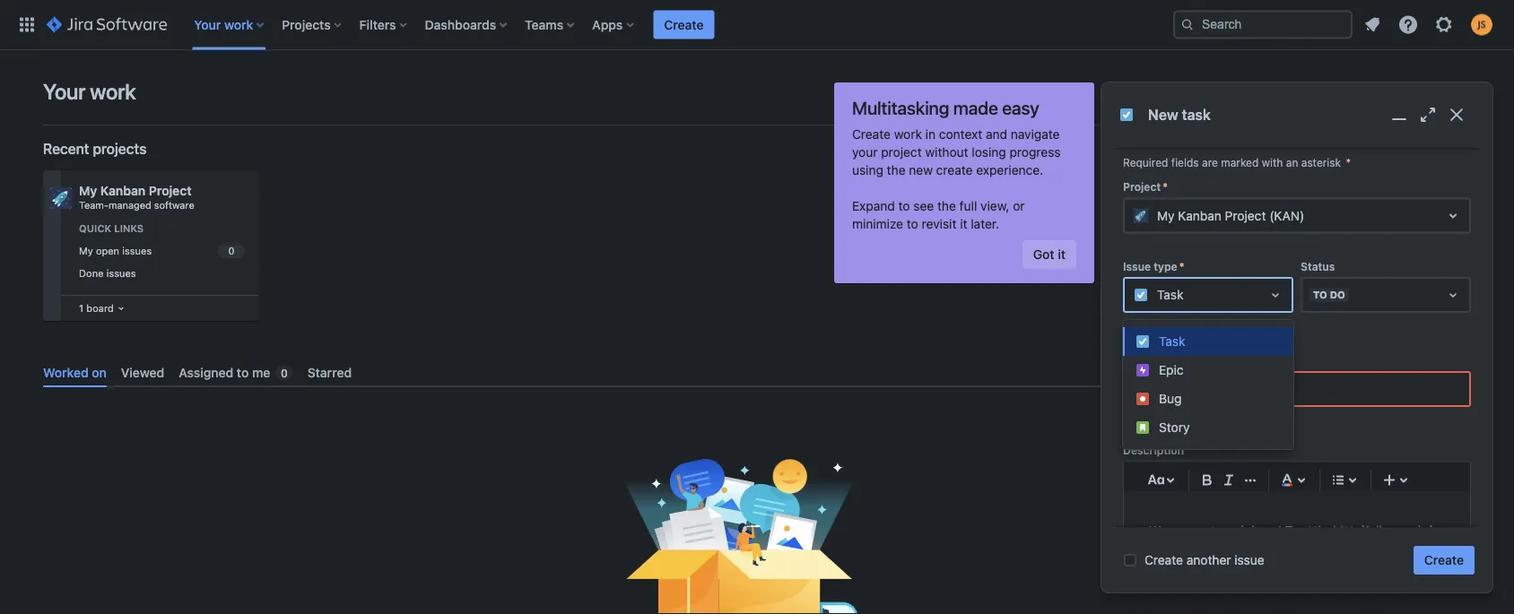 Task type: locate. For each thing, give the bounding box(es) containing it.
notifications image
[[1362, 14, 1384, 35]]

got it button
[[1023, 241, 1077, 269]]

1
[[79, 302, 84, 314]]

1 horizontal spatial open image
[[1443, 205, 1465, 226]]

project up software
[[149, 184, 192, 198]]

2 vertical spatial work
[[895, 127, 923, 142]]

kanban up managed
[[100, 184, 146, 198]]

the
[[887, 163, 906, 178], [938, 199, 957, 214]]

0 horizontal spatial projects
[[93, 140, 147, 158]]

work inside multitasking made easy create work in context and navigate your project without losing progress using the new create experience.
[[895, 127, 923, 142]]

0 vertical spatial my
[[79, 184, 97, 198]]

* down learn about issue types
[[1176, 354, 1181, 367]]

view all projects link
[[1371, 140, 1465, 158]]

required
[[1200, 412, 1242, 424]]

projects
[[1418, 140, 1465, 154], [93, 140, 147, 158]]

1 vertical spatial open image
[[1265, 284, 1287, 306]]

expand to see the full view, or minimize to revisit it later. got it
[[853, 199, 1066, 262]]

create inside primary element
[[664, 17, 704, 32]]

task down type
[[1158, 287, 1184, 302]]

your work
[[194, 17, 253, 32], [43, 79, 136, 104]]

1 vertical spatial my
[[1158, 208, 1175, 223]]

issue right another
[[1235, 553, 1265, 568]]

my
[[79, 184, 97, 198], [1158, 208, 1175, 223], [79, 245, 93, 257]]

my for my open issues
[[79, 245, 93, 257]]

Description - Main content area, start typing to enter text. text field
[[1150, 520, 1446, 563]]

to left 'see'
[[899, 199, 911, 214]]

the inside multitasking made easy create work in context and navigate your project without losing progress using the new create experience.
[[887, 163, 906, 178]]

project left (kan)
[[1226, 208, 1267, 223]]

1 vertical spatial your work
[[43, 79, 136, 104]]

* right type
[[1180, 260, 1185, 273]]

to left me
[[237, 365, 249, 380]]

0 vertical spatial your work
[[194, 17, 253, 32]]

primary element
[[11, 0, 1174, 50]]

quick links
[[79, 223, 144, 235]]

summary down learn
[[1124, 354, 1174, 367]]

bug
[[1160, 391, 1182, 406]]

0 horizontal spatial issue
[[1187, 319, 1213, 332]]

minimize
[[853, 217, 904, 232]]

multitasking
[[853, 97, 950, 118]]

your work left projects
[[194, 17, 253, 32]]

work up 'project'
[[895, 127, 923, 142]]

to
[[899, 199, 911, 214], [907, 217, 919, 232], [237, 365, 249, 380]]

issues inside "link"
[[122, 245, 152, 257]]

filters
[[360, 17, 396, 32]]

view,
[[981, 199, 1010, 214]]

issue for another
[[1235, 553, 1265, 568]]

jira software image
[[47, 14, 167, 35], [47, 14, 167, 35]]

on
[[92, 365, 107, 380]]

to down 'see'
[[907, 217, 919, 232]]

minimize image
[[1389, 104, 1411, 126]]

0 vertical spatial create button
[[654, 10, 715, 39]]

multitasking made easy create work in context and navigate your project without losing progress using the new create experience.
[[853, 97, 1061, 178]]

it right got
[[1058, 247, 1066, 262]]

issue
[[1187, 319, 1213, 332], [1235, 553, 1265, 568]]

issues down links
[[122, 245, 152, 257]]

tab list
[[36, 358, 1472, 388]]

required
[[1124, 156, 1169, 169]]

error image
[[1124, 411, 1138, 425]]

or
[[1013, 199, 1025, 214]]

assigned
[[179, 365, 234, 380]]

summary down bug
[[1138, 412, 1186, 424]]

work
[[224, 17, 253, 32], [90, 79, 136, 104], [895, 127, 923, 142]]

your work inside dropdown button
[[194, 17, 253, 32]]

1 horizontal spatial work
[[224, 17, 253, 32]]

1 horizontal spatial kanban
[[1179, 208, 1222, 223]]

task
[[1183, 106, 1212, 123]]

2 vertical spatial my
[[79, 245, 93, 257]]

0 vertical spatial issue
[[1187, 319, 1213, 332]]

projects right all
[[1418, 140, 1465, 154]]

1 vertical spatial task
[[1160, 334, 1186, 349]]

managed
[[109, 200, 151, 211]]

1 vertical spatial it
[[1058, 247, 1066, 262]]

quick
[[79, 223, 111, 235]]

0 vertical spatial your
[[194, 17, 221, 32]]

issues
[[122, 245, 152, 257], [106, 267, 136, 279]]

view
[[1371, 140, 1398, 154]]

story
[[1160, 420, 1190, 435]]

progress
[[1010, 145, 1061, 160]]

0 horizontal spatial the
[[887, 163, 906, 178]]

your profile and settings image
[[1472, 14, 1493, 35]]

project
[[1124, 181, 1161, 193], [149, 184, 192, 198], [1226, 208, 1267, 223]]

issue
[[1124, 260, 1152, 273]]

do
[[1331, 289, 1346, 301]]

your work button
[[189, 10, 271, 39]]

projects up my kanban project team-managed software
[[93, 140, 147, 158]]

project inside my kanban project team-managed software
[[149, 184, 192, 198]]

teams button
[[520, 10, 582, 39]]

using
[[853, 163, 884, 178]]

kanban down the "are"
[[1179, 208, 1222, 223]]

issue type *
[[1124, 260, 1185, 273]]

1 vertical spatial the
[[938, 199, 957, 214]]

your
[[194, 17, 221, 32], [43, 79, 85, 104]]

kanban
[[100, 184, 146, 198], [1179, 208, 1222, 223]]

2 vertical spatial to
[[237, 365, 249, 380]]

it
[[960, 217, 968, 232], [1058, 247, 1066, 262]]

worked
[[43, 365, 89, 380]]

the down 'project'
[[887, 163, 906, 178]]

the up revisit
[[938, 199, 957, 214]]

open image
[[1443, 205, 1465, 226], [1265, 284, 1287, 306]]

None text field
[[1133, 286, 1136, 304], [1125, 373, 1470, 405], [1133, 286, 1136, 304], [1125, 373, 1470, 405]]

1 board
[[79, 302, 114, 314]]

0 vertical spatial work
[[224, 17, 253, 32]]

issue left types on the right
[[1187, 319, 1213, 332]]

2 horizontal spatial work
[[895, 127, 923, 142]]

my left open
[[79, 245, 93, 257]]

1 horizontal spatial your
[[194, 17, 221, 32]]

work left projects
[[224, 17, 253, 32]]

0 vertical spatial kanban
[[100, 184, 146, 198]]

1 horizontal spatial issue
[[1235, 553, 1265, 568]]

project down required
[[1124, 181, 1161, 193]]

task down about
[[1160, 334, 1186, 349]]

0 vertical spatial task
[[1158, 287, 1184, 302]]

work up recent projects
[[90, 79, 136, 104]]

banner
[[0, 0, 1515, 50]]

my kanban project (kan)
[[1158, 208, 1305, 223]]

my inside my open issues "link"
[[79, 245, 93, 257]]

0 horizontal spatial work
[[90, 79, 136, 104]]

your inside dropdown button
[[194, 17, 221, 32]]

my inside my kanban project team-managed software
[[79, 184, 97, 198]]

it down full
[[960, 217, 968, 232]]

context
[[939, 127, 983, 142]]

0 vertical spatial to
[[899, 199, 911, 214]]

create button
[[654, 10, 715, 39], [1414, 547, 1475, 575]]

kanban for my kanban project team-managed software
[[100, 184, 146, 198]]

* right asterisk
[[1347, 156, 1352, 169]]

0 horizontal spatial create button
[[654, 10, 715, 39]]

1 horizontal spatial the
[[938, 199, 957, 214]]

your work up recent projects
[[43, 79, 136, 104]]

1 horizontal spatial your work
[[194, 17, 253, 32]]

my down the project *
[[1158, 208, 1175, 223]]

me
[[252, 365, 270, 380]]

create
[[664, 17, 704, 32], [853, 127, 891, 142], [1145, 553, 1184, 568], [1425, 553, 1465, 568]]

issue for about
[[1187, 319, 1213, 332]]

*
[[1347, 156, 1352, 169], [1163, 181, 1168, 193], [1180, 260, 1185, 273], [1176, 354, 1181, 367]]

kanban for my kanban project (kan)
[[1179, 208, 1222, 223]]

0 vertical spatial issues
[[122, 245, 152, 257]]

summary *
[[1124, 354, 1181, 367]]

2 horizontal spatial project
[[1226, 208, 1267, 223]]

0 horizontal spatial open image
[[1265, 284, 1287, 306]]

tab list containing worked on
[[36, 358, 1472, 388]]

is
[[1189, 412, 1197, 424]]

view all projects
[[1371, 140, 1465, 154]]

discard & close image
[[1447, 104, 1468, 126]]

team-
[[79, 200, 109, 211]]

1 vertical spatial kanban
[[1179, 208, 1222, 223]]

kanban inside my kanban project team-managed software
[[100, 184, 146, 198]]

open
[[96, 245, 119, 257]]

1 vertical spatial work
[[90, 79, 136, 104]]

open image left to
[[1265, 284, 1287, 306]]

teams
[[525, 17, 564, 32]]

0 horizontal spatial kanban
[[100, 184, 146, 198]]

1 horizontal spatial create button
[[1414, 547, 1475, 575]]

0
[[281, 367, 288, 380]]

my up team-
[[79, 184, 97, 198]]

1 vertical spatial your
[[43, 79, 85, 104]]

0 horizontal spatial project
[[149, 184, 192, 198]]

create inside multitasking made easy create work in context and navigate your project without losing progress using the new create experience.
[[853, 127, 891, 142]]

types
[[1216, 319, 1243, 332]]

0 vertical spatial it
[[960, 217, 968, 232]]

my for my kanban project (kan)
[[1158, 208, 1175, 223]]

an
[[1287, 156, 1299, 169]]

0 vertical spatial open image
[[1443, 205, 1465, 226]]

expand
[[853, 199, 896, 214]]

summary
[[1124, 354, 1174, 367], [1138, 412, 1186, 424]]

open image for my kanban project (kan)
[[1443, 205, 1465, 226]]

project for my kanban project team-managed software
[[149, 184, 192, 198]]

another
[[1187, 553, 1232, 568]]

1 vertical spatial issue
[[1235, 553, 1265, 568]]

software
[[154, 200, 194, 211]]

0 vertical spatial the
[[887, 163, 906, 178]]

Search field
[[1174, 10, 1353, 39]]

issues down my open issues
[[106, 267, 136, 279]]

1 vertical spatial summary
[[1138, 412, 1186, 424]]

0 horizontal spatial your
[[43, 79, 85, 104]]

epic
[[1160, 363, 1184, 378]]

open image down view all projects link at the top of the page
[[1443, 205, 1465, 226]]

0 vertical spatial summary
[[1124, 354, 1174, 367]]

about
[[1155, 319, 1184, 332]]

apps
[[592, 17, 623, 32]]



Task type: vqa. For each thing, say whether or not it's contained in the screenshot.
rightmost the new
no



Task type: describe. For each thing, give the bounding box(es) containing it.
apps button
[[587, 10, 641, 39]]

marked
[[1222, 156, 1259, 169]]

board
[[86, 302, 114, 314]]

learn
[[1124, 319, 1152, 332]]

dashboards
[[425, 17, 496, 32]]

are
[[1203, 156, 1219, 169]]

projects
[[282, 17, 331, 32]]

* down required
[[1163, 181, 1168, 193]]

recent
[[43, 140, 89, 158]]

new task image
[[1120, 108, 1134, 122]]

new
[[1149, 106, 1179, 123]]

to for see
[[899, 199, 911, 214]]

1 horizontal spatial project
[[1124, 181, 1161, 193]]

italic ⌘i image
[[1219, 470, 1240, 491]]

required fields are marked with an asterisk *
[[1124, 156, 1352, 169]]

(kan)
[[1270, 208, 1305, 223]]

status
[[1301, 260, 1336, 273]]

with
[[1262, 156, 1284, 169]]

go full screen image
[[1418, 104, 1440, 126]]

1 board button
[[75, 299, 128, 319]]

assigned to me
[[179, 365, 270, 380]]

without
[[926, 145, 969, 160]]

new
[[909, 163, 933, 178]]

recent projects
[[43, 140, 147, 158]]

dashboards button
[[420, 10, 514, 39]]

description
[[1124, 444, 1185, 457]]

create another issue
[[1145, 553, 1265, 568]]

create
[[937, 163, 973, 178]]

0 horizontal spatial your work
[[43, 79, 136, 104]]

new task
[[1149, 106, 1212, 123]]

open image for task
[[1265, 284, 1287, 306]]

project for my kanban project (kan)
[[1226, 208, 1267, 223]]

navigate
[[1011, 127, 1060, 142]]

the inside expand to see the full view, or minimize to revisit it later. got it
[[938, 199, 957, 214]]

lists image
[[1328, 470, 1350, 491]]

and
[[986, 127, 1008, 142]]

viewed
[[121, 365, 164, 380]]

filters button
[[354, 10, 414, 39]]

to do
[[1314, 289, 1346, 301]]

all
[[1402, 140, 1415, 154]]

full
[[960, 199, 978, 214]]

see
[[914, 199, 934, 214]]

1 vertical spatial issues
[[106, 267, 136, 279]]

search image
[[1181, 18, 1195, 32]]

0 horizontal spatial it
[[960, 217, 968, 232]]

losing
[[972, 145, 1007, 160]]

more formatting image
[[1240, 470, 1262, 491]]

my kanban project team-managed software
[[79, 184, 194, 211]]

links
[[114, 223, 144, 235]]

fields
[[1172, 156, 1200, 169]]

done issues link
[[75, 263, 248, 284]]

revisit
[[922, 217, 957, 232]]

projects button
[[277, 10, 349, 39]]

my open issues link
[[75, 241, 248, 261]]

banner containing your work
[[0, 0, 1515, 50]]

made
[[954, 97, 999, 118]]

easy
[[1003, 97, 1040, 118]]

appswitcher icon image
[[16, 14, 38, 35]]

project
[[882, 145, 922, 160]]

create button inside primary element
[[654, 10, 715, 39]]

1 vertical spatial to
[[907, 217, 919, 232]]

learn about issue types link
[[1124, 319, 1243, 332]]

done issues
[[79, 267, 136, 279]]

later.
[[971, 217, 1000, 232]]

experience.
[[977, 163, 1044, 178]]

1 horizontal spatial projects
[[1418, 140, 1465, 154]]

learn about issue types
[[1124, 319, 1243, 332]]

1 horizontal spatial it
[[1058, 247, 1066, 262]]

1 vertical spatial create button
[[1414, 547, 1475, 575]]

summary for summary *
[[1124, 354, 1174, 367]]

starred
[[308, 365, 352, 380]]

done
[[79, 267, 104, 279]]

type
[[1154, 260, 1178, 273]]

text styles image
[[1146, 470, 1168, 491]]

open image
[[1443, 284, 1465, 306]]

board image
[[114, 302, 128, 316]]

got
[[1034, 247, 1055, 262]]

help image
[[1398, 14, 1420, 35]]

summary is required
[[1138, 412, 1242, 424]]

in
[[926, 127, 936, 142]]

settings image
[[1434, 14, 1456, 35]]

my for my kanban project team-managed software
[[79, 184, 97, 198]]

work inside dropdown button
[[224, 17, 253, 32]]

your
[[853, 145, 878, 160]]

summary for summary is required
[[1138, 412, 1186, 424]]

to
[[1314, 289, 1328, 301]]

to for me
[[237, 365, 249, 380]]

project *
[[1124, 181, 1168, 193]]

bold ⌘b image
[[1197, 470, 1219, 491]]

my open issues
[[79, 245, 152, 257]]



